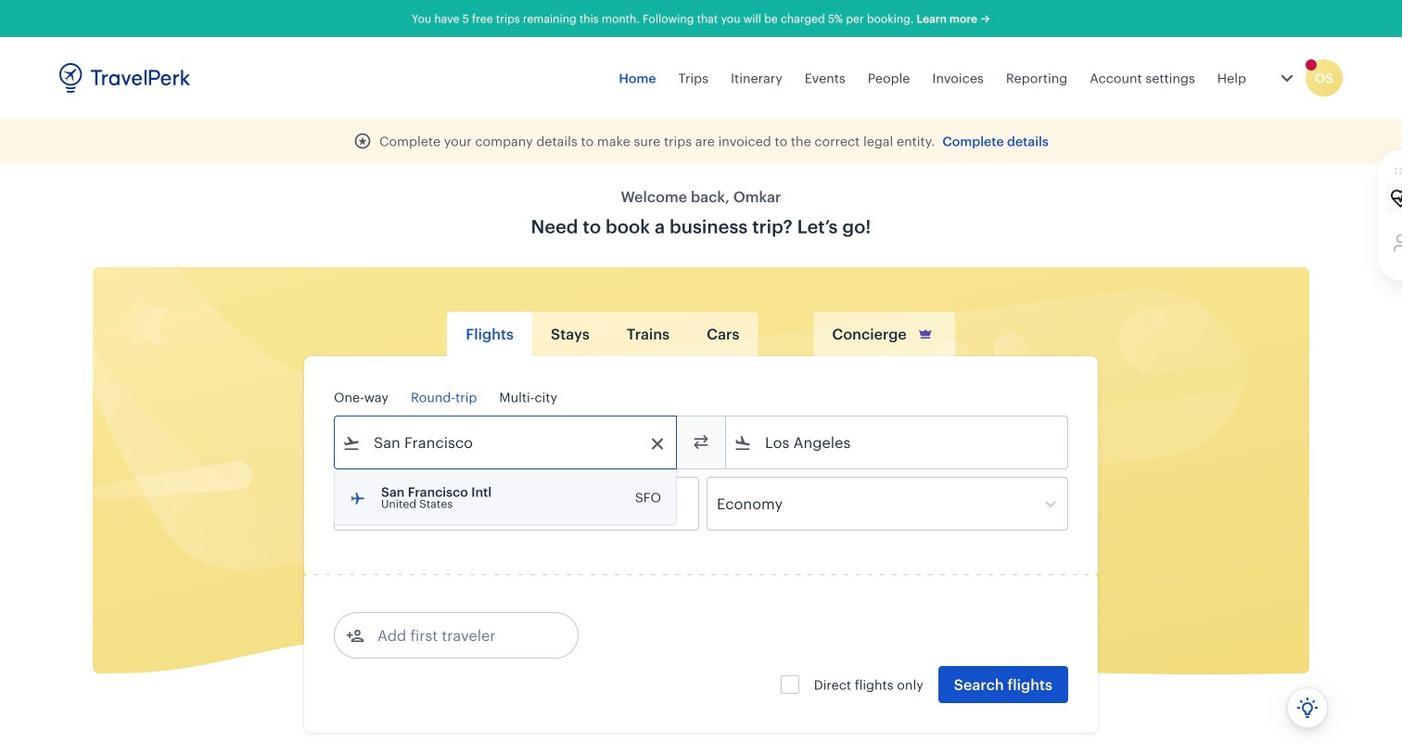 Task type: locate. For each thing, give the bounding box(es) containing it.
Return text field
[[471, 478, 568, 530]]

Depart text field
[[361, 478, 457, 530]]



Task type: describe. For each thing, give the bounding box(es) containing it.
To search field
[[752, 428, 1044, 457]]

From search field
[[361, 428, 652, 457]]

Add first traveler search field
[[365, 621, 558, 650]]



Task type: vqa. For each thing, say whether or not it's contained in the screenshot.
Spirit Airlines icon
no



